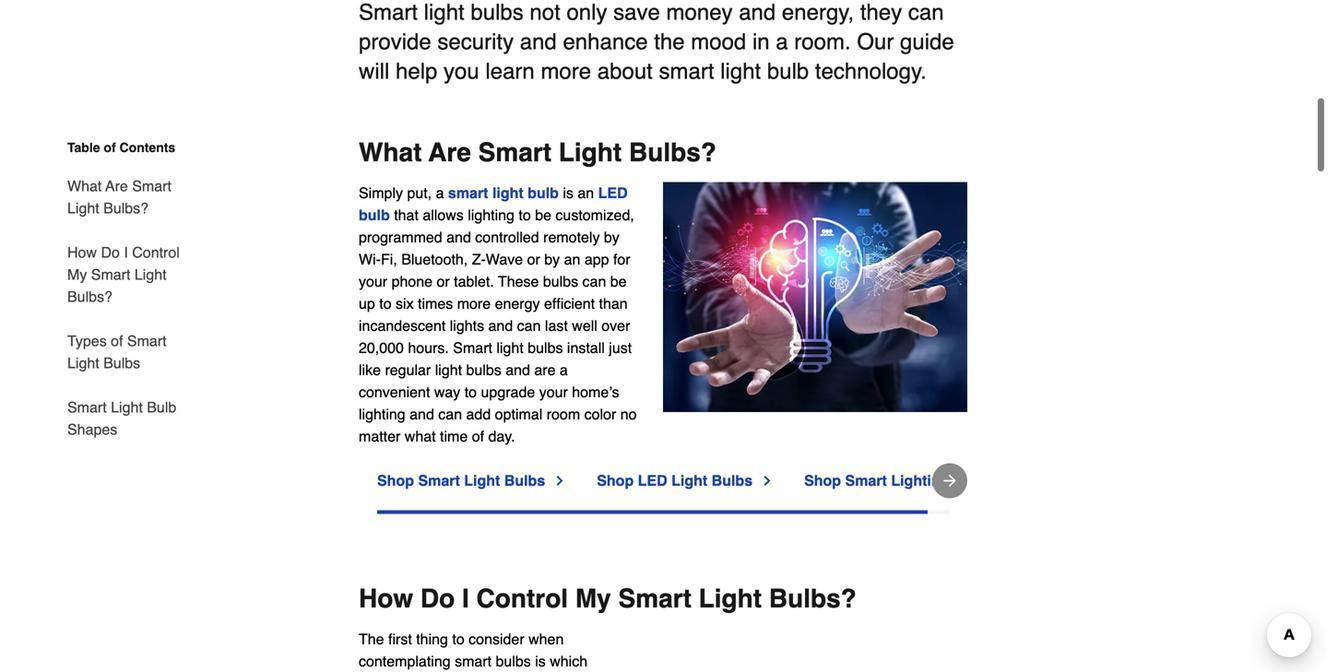 Task type: locate. For each thing, give the bounding box(es) containing it.
and down energy
[[488, 317, 513, 334]]

0 horizontal spatial more
[[457, 295, 491, 312]]

chevron right image for shop smart light bulbs
[[553, 474, 567, 489]]

0 vertical spatial an
[[578, 185, 594, 202]]

matter
[[359, 428, 401, 445]]

0 horizontal spatial what
[[67, 178, 102, 195]]

light
[[559, 138, 622, 168], [67, 200, 99, 217], [135, 266, 167, 283], [67, 355, 99, 372], [111, 399, 143, 416], [464, 472, 500, 489], [672, 472, 708, 489], [699, 584, 762, 614]]

by up 'for'
[[604, 229, 620, 246]]

more
[[541, 59, 591, 84], [457, 295, 491, 312]]

scrollbar
[[377, 511, 928, 514]]

more down enhance
[[541, 59, 591, 84]]

an
[[578, 185, 594, 202], [564, 251, 580, 268]]

security
[[438, 29, 514, 55]]

by down remotely
[[544, 251, 560, 268]]

can
[[908, 0, 944, 25], [582, 273, 606, 290], [517, 317, 541, 334], [438, 406, 462, 423]]

lights
[[450, 317, 484, 334]]

0 horizontal spatial is
[[535, 653, 546, 670]]

0 vertical spatial smart
[[659, 59, 714, 84]]

0 horizontal spatial are
[[105, 178, 128, 195]]

of inside that allows lighting to be customized, programmed and controlled remotely by wi-fi, bluetooth, z-wave or by an app for your phone or tablet. these bulbs can be up to six times more energy efficient than incandescent lights and can last well over 20,000 hours. smart light bulbs install just like regular light bulbs and are a convenient way to upgrade your home's lighting and can add optimal room color no matter what time of day.
[[472, 428, 484, 445]]

more inside smart light bulbs not only save money and energy, they can provide security and enhance the mood in a room. our guide will help you learn more about smart light bulb technology.
[[541, 59, 591, 84]]

i down the what are smart light bulbs? link
[[124, 244, 128, 261]]

bulbs?
[[629, 138, 717, 168], [103, 200, 149, 217], [67, 288, 112, 305], [769, 584, 857, 614]]

2 horizontal spatial bulbs
[[712, 472, 753, 489]]

what are smart light bulbs?
[[359, 138, 717, 168], [67, 178, 171, 217]]

1 horizontal spatial what are smart light bulbs?
[[359, 138, 717, 168]]

1 horizontal spatial be
[[610, 273, 627, 290]]

smart light bulb link
[[448, 185, 559, 202]]

light up security
[[424, 0, 465, 25]]

0 horizontal spatial do
[[101, 244, 120, 261]]

0 vertical spatial how
[[67, 244, 97, 261]]

an inside that allows lighting to be customized, programmed and controlled remotely by wi-fi, bluetooth, z-wave or by an app for your phone or tablet. these bulbs can be up to six times more energy efficient than incandescent lights and can last well over 20,000 hours. smart light bulbs install just like regular light bulbs and are a convenient way to upgrade your home's lighting and can add optimal room color no matter what time of day.
[[564, 251, 580, 268]]

1 horizontal spatial lighting
[[468, 207, 515, 224]]

are up simply put, a smart light bulb is an
[[429, 138, 471, 168]]

1 horizontal spatial my
[[575, 584, 611, 614]]

bulbs down consider
[[496, 653, 531, 670]]

smart down the
[[659, 59, 714, 84]]

bulbs up the are
[[528, 340, 563, 357]]

1 horizontal spatial your
[[539, 384, 568, 401]]

0 vertical spatial what
[[359, 138, 422, 168]]

0 vertical spatial are
[[429, 138, 471, 168]]

1 horizontal spatial do
[[420, 584, 455, 614]]

bulbs inside smart light bulbs not only save money and energy, they can provide security and enhance the mood in a room. our guide will help you learn more about smart light bulb technology.
[[471, 0, 524, 25]]

our
[[857, 29, 894, 55]]

the
[[359, 631, 384, 648]]

shop smart lighting
[[804, 472, 949, 489]]

1 vertical spatial be
[[610, 273, 627, 290]]

that allows lighting to be customized, programmed and controlled remotely by wi-fi, bluetooth, z-wave or by an app for your phone or tablet. these bulbs can be up to six times more energy efficient than incandescent lights and can last well over 20,000 hours. smart light bulbs install just like regular light bulbs and are a convenient way to upgrade your home's lighting and can add optimal room color no matter what time of day.
[[359, 207, 637, 445]]

shop smart lighting link
[[804, 470, 972, 492]]

bulbs inside the first thing to consider when contemplating smart bulbs is whic
[[496, 653, 531, 670]]

energy
[[495, 295, 540, 312]]

chevron right image
[[553, 474, 567, 489], [760, 474, 775, 489]]

0 vertical spatial a
[[776, 29, 788, 55]]

is down when
[[535, 653, 546, 670]]

1 vertical spatial smart
[[448, 185, 488, 202]]

0 horizontal spatial control
[[132, 244, 180, 261]]

1 horizontal spatial by
[[604, 229, 620, 246]]

0 vertical spatial control
[[132, 244, 180, 261]]

smart light bulb shapes link
[[67, 386, 191, 441]]

the
[[654, 29, 685, 55]]

what up simply at the left of the page
[[359, 138, 422, 168]]

do up thing
[[420, 584, 455, 614]]

bulbs for shop led light bulbs
[[712, 472, 753, 489]]

0 horizontal spatial be
[[535, 207, 552, 224]]

types of smart light bulbs
[[67, 332, 167, 372]]

of inside types of smart light bulbs
[[111, 332, 123, 350]]

bulbs up upgrade
[[466, 362, 501, 379]]

0 vertical spatial is
[[563, 185, 574, 202]]

more inside that allows lighting to be customized, programmed and controlled remotely by wi-fi, bluetooth, z-wave or by an app for your phone or tablet. these bulbs can be up to six times more energy efficient than incandescent lights and can last well over 20,000 hours. smart light bulbs install just like regular light bulbs and are a convenient way to upgrade your home's lighting and can add optimal room color no matter what time of day.
[[457, 295, 491, 312]]

i inside how do i control my smart light bulbs?
[[124, 244, 128, 261]]

2 horizontal spatial bulb
[[767, 59, 809, 84]]

of down add
[[472, 428, 484, 445]]

1 vertical spatial led
[[638, 472, 667, 489]]

can down way
[[438, 406, 462, 423]]

0 horizontal spatial how do i control my smart light bulbs?
[[67, 244, 180, 305]]

my
[[67, 266, 87, 283], [575, 584, 611, 614]]

1 horizontal spatial is
[[563, 185, 574, 202]]

0 horizontal spatial led
[[598, 185, 628, 202]]

what are smart light bulbs? down table of contents
[[67, 178, 171, 217]]

guide
[[900, 29, 954, 55]]

1 horizontal spatial are
[[429, 138, 471, 168]]

20,000
[[359, 340, 404, 357]]

upgrade
[[481, 384, 535, 401]]

i
[[124, 244, 128, 261], [462, 584, 469, 614]]

is up customized,
[[563, 185, 574, 202]]

a right in at the top right
[[776, 29, 788, 55]]

what down table
[[67, 178, 102, 195]]

light inside types of smart light bulbs
[[67, 355, 99, 372]]

0 vertical spatial bulb
[[767, 59, 809, 84]]

1 horizontal spatial led
[[638, 472, 667, 489]]

smart
[[359, 0, 418, 25], [478, 138, 552, 168], [132, 178, 171, 195], [91, 266, 130, 283], [127, 332, 167, 350], [453, 340, 492, 357], [67, 399, 107, 416], [418, 472, 460, 489], [845, 472, 887, 489], [618, 584, 692, 614]]

enhance
[[563, 29, 648, 55]]

1 horizontal spatial shop
[[597, 472, 634, 489]]

what are smart light bulbs? link
[[67, 164, 191, 231]]

2 vertical spatial bulb
[[359, 207, 390, 224]]

only
[[567, 0, 607, 25]]

regular
[[385, 362, 431, 379]]

room
[[547, 406, 580, 423]]

2 horizontal spatial a
[[776, 29, 788, 55]]

how do i control my smart light bulbs? up types
[[67, 244, 180, 305]]

bulb
[[767, 59, 809, 84], [528, 185, 559, 202], [359, 207, 390, 224]]

bulbs up security
[[471, 0, 524, 25]]

bulb
[[147, 399, 176, 416]]

0 horizontal spatial bulbs
[[103, 355, 140, 372]]

a inside smart light bulbs not only save money and energy, they can provide security and enhance the mood in a room. our guide will help you learn more about smart light bulb technology.
[[776, 29, 788, 55]]

what inside table of contents element
[[67, 178, 102, 195]]

1 horizontal spatial chevron right image
[[760, 474, 775, 489]]

controlled
[[475, 229, 539, 246]]

0 vertical spatial your
[[359, 273, 387, 290]]

1 horizontal spatial how
[[359, 584, 413, 614]]

light up upgrade
[[497, 340, 524, 357]]

your down the are
[[539, 384, 568, 401]]

1 vertical spatial an
[[564, 251, 580, 268]]

of right types
[[111, 332, 123, 350]]

lighting up matter
[[359, 406, 406, 423]]

be up remotely
[[535, 207, 552, 224]]

chevron right image inside shop led light bulbs link
[[760, 474, 775, 489]]

put,
[[407, 185, 432, 202]]

smart inside the first thing to consider when contemplating smart bulbs is whic
[[455, 653, 492, 670]]

can inside smart light bulbs not only save money and energy, they can provide security and enhance the mood in a room. our guide will help you learn more about smart light bulb technology.
[[908, 0, 944, 25]]

do inside how do i control my smart light bulbs?
[[101, 244, 120, 261]]

0 vertical spatial led
[[598, 185, 628, 202]]

0 horizontal spatial by
[[544, 251, 560, 268]]

led bulb
[[359, 185, 628, 224]]

0 horizontal spatial how
[[67, 244, 97, 261]]

to right up
[[379, 295, 392, 312]]

what
[[359, 138, 422, 168], [67, 178, 102, 195]]

2 vertical spatial smart
[[455, 653, 492, 670]]

0 vertical spatial of
[[104, 140, 116, 155]]

1 vertical spatial are
[[105, 178, 128, 195]]

types
[[67, 332, 107, 350]]

0 horizontal spatial my
[[67, 266, 87, 283]]

not
[[530, 0, 561, 25]]

shop for shop smart lighting
[[804, 472, 841, 489]]

2 chevron right image from the left
[[760, 474, 775, 489]]

chevron right image for shop led light bulbs
[[760, 474, 775, 489]]

be down 'for'
[[610, 273, 627, 290]]

how do i control my smart light bulbs? up when
[[359, 584, 857, 614]]

0 horizontal spatial or
[[437, 273, 450, 290]]

how down the what are smart light bulbs? link
[[67, 244, 97, 261]]

1 horizontal spatial a
[[560, 362, 568, 379]]

1 vertical spatial a
[[436, 185, 444, 202]]

2 shop from the left
[[597, 472, 634, 489]]

shapes
[[67, 421, 117, 438]]

energy,
[[782, 0, 854, 25]]

hours.
[[408, 340, 449, 357]]

2 horizontal spatial shop
[[804, 472, 841, 489]]

control down the what are smart light bulbs? link
[[132, 244, 180, 261]]

smart up the allows
[[448, 185, 488, 202]]

1 shop from the left
[[377, 472, 414, 489]]

0 vertical spatial or
[[527, 251, 540, 268]]

1 vertical spatial is
[[535, 653, 546, 670]]

are down table of contents
[[105, 178, 128, 195]]

1 horizontal spatial i
[[462, 584, 469, 614]]

1 vertical spatial or
[[437, 273, 450, 290]]

and
[[739, 0, 776, 25], [520, 29, 557, 55], [447, 229, 471, 246], [488, 317, 513, 334], [506, 362, 530, 379], [410, 406, 434, 423]]

how do i control my smart light bulbs?
[[67, 244, 180, 305], [359, 584, 857, 614]]

shop for shop led light bulbs
[[597, 472, 634, 489]]

a
[[776, 29, 788, 55], [436, 185, 444, 202], [560, 362, 568, 379]]

to inside the first thing to consider when contemplating smart bulbs is whic
[[452, 631, 465, 648]]

do down the what are smart light bulbs? link
[[101, 244, 120, 261]]

lighting down smart light bulb link at the top left of page
[[468, 207, 515, 224]]

smart inside smart light bulbs not only save money and energy, they can provide security and enhance the mood in a room. our guide will help you learn more about smart light bulb technology.
[[359, 0, 418, 25]]

light up way
[[435, 362, 462, 379]]

smart down consider
[[455, 653, 492, 670]]

smart inside smart light bulb shapes
[[67, 399, 107, 416]]

are
[[429, 138, 471, 168], [105, 178, 128, 195]]

can up the "guide"
[[908, 0, 944, 25]]

0 vertical spatial how do i control my smart light bulbs?
[[67, 244, 180, 305]]

1 vertical spatial by
[[544, 251, 560, 268]]

your down "wi-"
[[359, 273, 387, 290]]

learn
[[485, 59, 535, 84]]

0 vertical spatial what are smart light bulbs?
[[359, 138, 717, 168]]

bulbs
[[471, 0, 524, 25], [543, 273, 578, 290], [528, 340, 563, 357], [466, 362, 501, 379], [496, 653, 531, 670]]

an down remotely
[[564, 251, 580, 268]]

is
[[563, 185, 574, 202], [535, 653, 546, 670]]

i up consider
[[462, 584, 469, 614]]

an artistic rendering of a smart bulb with a set of hands surrounding it. image
[[663, 182, 967, 412]]

room.
[[794, 29, 851, 55]]

smart inside that allows lighting to be customized, programmed and controlled remotely by wi-fi, bluetooth, z-wave or by an app for your phone or tablet. these bulbs can be up to six times more energy efficient than incandescent lights and can last well over 20,000 hours. smart light bulbs install just like regular light bulbs and are a convenient way to upgrade your home's lighting and can add optimal room color no matter what time of day.
[[453, 340, 492, 357]]

of for table
[[104, 140, 116, 155]]

provide
[[359, 29, 431, 55]]

control inside how do i control my smart light bulbs?
[[132, 244, 180, 261]]

1 horizontal spatial bulbs
[[504, 472, 545, 489]]

bulb down simply at the left of the page
[[359, 207, 390, 224]]

1 chevron right image from the left
[[553, 474, 567, 489]]

0 horizontal spatial what are smart light bulbs?
[[67, 178, 171, 217]]

0 vertical spatial my
[[67, 266, 87, 283]]

1 horizontal spatial bulb
[[528, 185, 559, 202]]

0 vertical spatial do
[[101, 244, 120, 261]]

money
[[666, 0, 733, 25]]

control up when
[[476, 584, 568, 614]]

shop for shop smart light bulbs
[[377, 472, 414, 489]]

0 horizontal spatial shop
[[377, 472, 414, 489]]

to right thing
[[452, 631, 465, 648]]

0 vertical spatial i
[[124, 244, 128, 261]]

do
[[101, 244, 120, 261], [420, 584, 455, 614]]

lighting
[[891, 472, 949, 489]]

programmed
[[359, 229, 442, 246]]

bulb up remotely
[[528, 185, 559, 202]]

and down the allows
[[447, 229, 471, 246]]

1 horizontal spatial more
[[541, 59, 591, 84]]

how inside table of contents element
[[67, 244, 97, 261]]

0 horizontal spatial chevron right image
[[553, 474, 567, 489]]

1 vertical spatial what are smart light bulbs?
[[67, 178, 171, 217]]

what are smart light bulbs? up smart light bulb link at the top left of page
[[359, 138, 717, 168]]

2 vertical spatial a
[[560, 362, 568, 379]]

bulbs? inside how do i control my smart light bulbs?
[[67, 288, 112, 305]]

2 vertical spatial of
[[472, 428, 484, 445]]

0 horizontal spatial bulb
[[359, 207, 390, 224]]

1 vertical spatial what
[[67, 178, 102, 195]]

they
[[860, 0, 902, 25]]

can down app
[[582, 273, 606, 290]]

0 vertical spatial more
[[541, 59, 591, 84]]

an up customized,
[[578, 185, 594, 202]]

shop
[[377, 472, 414, 489], [597, 472, 634, 489], [804, 472, 841, 489]]

control
[[132, 244, 180, 261], [476, 584, 568, 614]]

or up 'times'
[[437, 273, 450, 290]]

0 vertical spatial lighting
[[468, 207, 515, 224]]

allows
[[423, 207, 464, 224]]

a right the are
[[560, 362, 568, 379]]

chevron right image inside shop smart light bulbs link
[[553, 474, 567, 489]]

0 horizontal spatial lighting
[[359, 406, 406, 423]]

what
[[405, 428, 436, 445]]

of
[[104, 140, 116, 155], [111, 332, 123, 350], [472, 428, 484, 445]]

mood
[[691, 29, 746, 55]]

1 vertical spatial of
[[111, 332, 123, 350]]

1 vertical spatial more
[[457, 295, 491, 312]]

times
[[418, 295, 453, 312]]

bulb down in at the top right
[[767, 59, 809, 84]]

more down tablet.
[[457, 295, 491, 312]]

1 vertical spatial control
[[476, 584, 568, 614]]

and up upgrade
[[506, 362, 530, 379]]

remotely
[[543, 229, 600, 246]]

how up first
[[359, 584, 413, 614]]

of right table
[[104, 140, 116, 155]]

3 shop from the left
[[804, 472, 841, 489]]

a right put,
[[436, 185, 444, 202]]

0 horizontal spatial i
[[124, 244, 128, 261]]

how
[[67, 244, 97, 261], [359, 584, 413, 614]]

contemplating
[[359, 653, 451, 670]]

help
[[396, 59, 438, 84]]

lighting
[[468, 207, 515, 224], [359, 406, 406, 423]]

wave
[[486, 251, 523, 268]]

1 vertical spatial how do i control my smart light bulbs?
[[359, 584, 857, 614]]

by
[[604, 229, 620, 246], [544, 251, 560, 268]]

or up these
[[527, 251, 540, 268]]



Task type: describe. For each thing, give the bounding box(es) containing it.
and down the not
[[520, 29, 557, 55]]

smart inside smart light bulbs not only save money and energy, they can provide security and enhance the mood in a room. our guide will help you learn more about smart light bulb technology.
[[659, 59, 714, 84]]

and up in at the top right
[[739, 0, 776, 25]]

first
[[388, 631, 412, 648]]

bulb inside smart light bulbs not only save money and energy, they can provide security and enhance the mood in a room. our guide will help you learn more about smart light bulb technology.
[[767, 59, 809, 84]]

well
[[572, 317, 597, 334]]

can down energy
[[517, 317, 541, 334]]

shop led light bulbs
[[597, 472, 753, 489]]

1 vertical spatial bulb
[[528, 185, 559, 202]]

last
[[545, 317, 568, 334]]

thing
[[416, 631, 448, 648]]

of for types
[[111, 332, 123, 350]]

table
[[67, 140, 100, 155]]

than
[[599, 295, 628, 312]]

just
[[609, 340, 632, 357]]

smart inside how do i control my smart light bulbs?
[[91, 266, 130, 283]]

1 vertical spatial how
[[359, 584, 413, 614]]

1 vertical spatial i
[[462, 584, 469, 614]]

a inside that allows lighting to be customized, programmed and controlled remotely by wi-fi, bluetooth, z-wave or by an app for your phone or tablet. these bulbs can be up to six times more energy efficient than incandescent lights and can last well over 20,000 hours. smart light bulbs install just like regular light bulbs and are a convenient way to upgrade your home's lighting and can add optimal room color no matter what time of day.
[[560, 362, 568, 379]]

shop led light bulbs link
[[597, 470, 775, 492]]

what are smart light bulbs? inside table of contents element
[[67, 178, 171, 217]]

over
[[602, 317, 630, 334]]

0 vertical spatial be
[[535, 207, 552, 224]]

how do i control my smart light bulbs? link
[[67, 231, 191, 319]]

smart light bulb shapes
[[67, 399, 176, 438]]

technology.
[[815, 59, 927, 84]]

will
[[359, 59, 390, 84]]

0 vertical spatial by
[[604, 229, 620, 246]]

1 vertical spatial do
[[420, 584, 455, 614]]

light inside smart light bulb shapes
[[111, 399, 143, 416]]

phone
[[392, 273, 433, 290]]

when
[[529, 631, 564, 648]]

app
[[585, 251, 609, 268]]

you
[[444, 59, 479, 84]]

home's
[[572, 384, 619, 401]]

tablet.
[[454, 273, 494, 290]]

led inside led bulb
[[598, 185, 628, 202]]

my inside how do i control my smart light bulbs?
[[67, 266, 87, 283]]

bulbs for shop smart light bulbs
[[504, 472, 545, 489]]

these
[[498, 273, 539, 290]]

six
[[396, 295, 414, 312]]

1 vertical spatial my
[[575, 584, 611, 614]]

and up what
[[410, 406, 434, 423]]

z-
[[472, 251, 486, 268]]

how do i control my smart light bulbs? inside table of contents element
[[67, 244, 180, 305]]

wi-
[[359, 251, 381, 268]]

bulbs up efficient
[[543, 273, 578, 290]]

add
[[466, 406, 491, 423]]

incandescent
[[359, 317, 446, 334]]

1 horizontal spatial how do i control my smart light bulbs?
[[359, 584, 857, 614]]

shop smart light bulbs link
[[377, 470, 567, 492]]

simply put, a smart light bulb is an
[[359, 185, 598, 202]]

up
[[359, 295, 375, 312]]

to right way
[[465, 384, 477, 401]]

efficient
[[544, 295, 595, 312]]

0 horizontal spatial your
[[359, 273, 387, 290]]

bulbs inside types of smart light bulbs
[[103, 355, 140, 372]]

table of contents element
[[53, 138, 191, 441]]

in
[[753, 29, 770, 55]]

bulb inside led bulb
[[359, 207, 390, 224]]

to up controlled
[[519, 207, 531, 224]]

convenient
[[359, 384, 430, 401]]

1 horizontal spatial or
[[527, 251, 540, 268]]

types of smart light bulbs link
[[67, 319, 191, 386]]

1 horizontal spatial control
[[476, 584, 568, 614]]

the first thing to consider when contemplating smart bulbs is whic
[[359, 631, 639, 672]]

smart inside types of smart light bulbs
[[127, 332, 167, 350]]

time
[[440, 428, 468, 445]]

optimal
[[495, 406, 543, 423]]

customized,
[[556, 207, 634, 224]]

fi,
[[381, 251, 397, 268]]

contents
[[119, 140, 175, 155]]

for
[[613, 251, 631, 268]]

bluetooth,
[[401, 251, 468, 268]]

that
[[394, 207, 419, 224]]

no
[[620, 406, 637, 423]]

consider
[[469, 631, 524, 648]]

0 horizontal spatial a
[[436, 185, 444, 202]]

about
[[597, 59, 653, 84]]

light down in at the top right
[[720, 59, 761, 84]]

save
[[613, 0, 660, 25]]

1 vertical spatial lighting
[[359, 406, 406, 423]]

1 horizontal spatial what
[[359, 138, 422, 168]]

shop smart light bulbs
[[377, 472, 545, 489]]

are
[[534, 362, 556, 379]]

simply
[[359, 185, 403, 202]]

1 vertical spatial your
[[539, 384, 568, 401]]

led inside shop led light bulbs link
[[638, 472, 667, 489]]

is inside the first thing to consider when contemplating smart bulbs is whic
[[535, 653, 546, 670]]

install
[[567, 340, 605, 357]]

color
[[584, 406, 616, 423]]

table of contents
[[67, 140, 175, 155]]

way
[[434, 384, 460, 401]]

led bulb link
[[359, 185, 628, 224]]

arrow right image
[[941, 472, 959, 490]]

smart light bulbs not only save money and energy, they can provide security and enhance the mood in a room. our guide will help you learn more about smart light bulb technology.
[[359, 0, 954, 84]]

day.
[[488, 428, 515, 445]]

like
[[359, 362, 381, 379]]

are inside table of contents element
[[105, 178, 128, 195]]

light up controlled
[[492, 185, 524, 202]]



Task type: vqa. For each thing, say whether or not it's contained in the screenshot.
Types
yes



